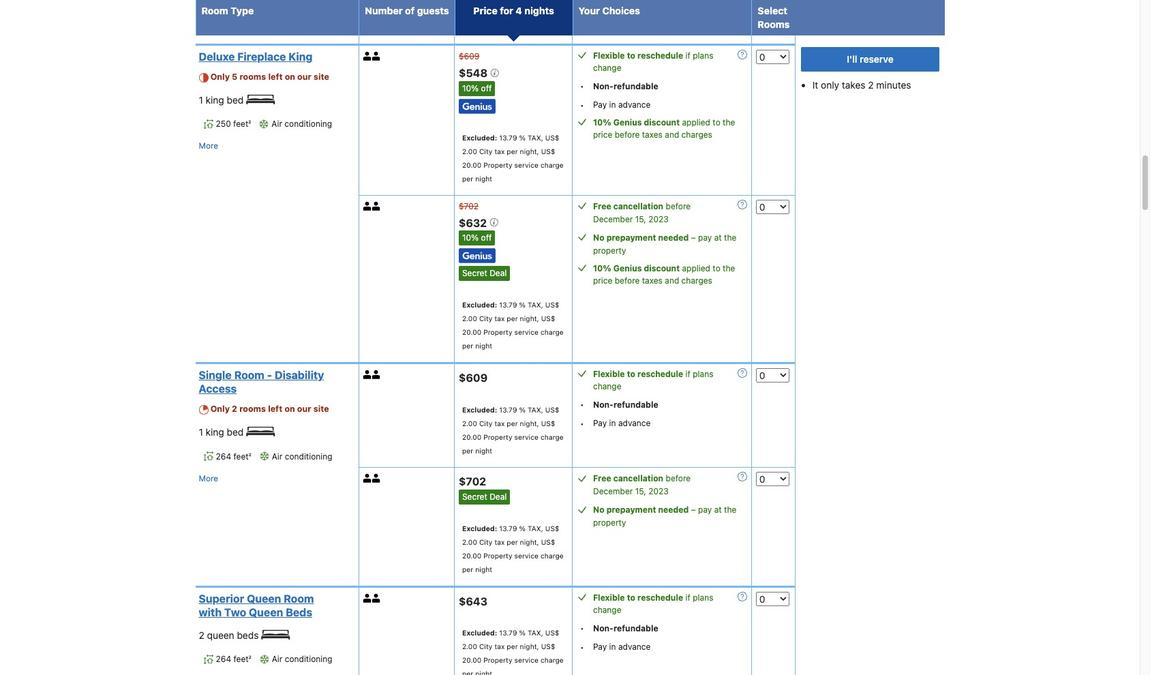 Task type: describe. For each thing, give the bounding box(es) containing it.
non-refundable for $609
[[593, 400, 659, 410]]

3 tax from the top
[[495, 419, 505, 428]]

3 excluded: from the top
[[462, 406, 497, 414]]

5 charge from the top
[[541, 656, 564, 665]]

1 change from the top
[[593, 63, 622, 73]]

5 % from the top
[[519, 629, 526, 637]]

if plans change for $643
[[593, 592, 714, 615]]

4 13.79 from the top
[[499, 524, 517, 532]]

plans for $643
[[693, 592, 714, 603]]

beds
[[286, 606, 312, 618]]

december for second more details on meals and payment options image
[[593, 214, 633, 224]]

single room - disability access
[[199, 369, 324, 395]]

1 20.00 from the top
[[462, 161, 482, 169]]

more link for single room - disability access
[[199, 472, 218, 486]]

1 applied to the price before taxes and charges from the top
[[593, 117, 735, 140]]

flexible for $643
[[593, 592, 625, 603]]

room type
[[202, 5, 254, 16]]

1 264 feet² from the top
[[216, 451, 251, 462]]

2 free from the top
[[593, 473, 612, 484]]

2 tax, from the top
[[528, 301, 543, 309]]

choices
[[603, 5, 640, 16]]

fireplace
[[237, 50, 286, 63]]

5 tax from the top
[[495, 643, 505, 651]]

two
[[224, 606, 246, 618]]

1 refundable from the top
[[614, 81, 659, 91]]

superior
[[199, 592, 244, 605]]

non- for $643
[[593, 623, 614, 633]]

nights
[[525, 5, 554, 16]]

4 more details on meals and payment options image from the top
[[738, 592, 747, 601]]

only 5 rooms left on our site
[[211, 72, 329, 82]]

site for deluxe fireplace king
[[314, 72, 329, 82]]

5 13.79 % tax, us$ 2.00 city tax per night, us$ 20.00 property service charge per night from the top
[[462, 629, 564, 675]]

5
[[232, 72, 238, 82]]

1 • from the top
[[580, 81, 584, 91]]

1 at from the top
[[715, 232, 722, 243]]

1 charge from the top
[[541, 161, 564, 169]]

takes
[[842, 79, 866, 91]]

queen
[[207, 629, 234, 641]]

1 city from the top
[[479, 147, 493, 155]]

1 non-refundable from the top
[[593, 81, 659, 91]]

2 20.00 from the top
[[462, 328, 482, 336]]

air for king
[[272, 119, 282, 129]]

deluxe fireplace king link
[[199, 50, 351, 63]]

0 vertical spatial queen
[[247, 592, 281, 605]]

$609 for $548
[[459, 51, 480, 61]]

if plans change for $609
[[593, 369, 714, 392]]

deal inside the "$702 secret deal"
[[490, 492, 507, 502]]

3 night from the top
[[475, 447, 493, 455]]

1 plans from the top
[[693, 50, 714, 61]]

1 more details on meals and payment options image from the top
[[738, 50, 747, 59]]

1 for deluxe fireplace king
[[199, 94, 203, 106]]

1 secret deal. you're getting a reduced rate because this property is offering member-only deals when you're signed into your booking.com account.. element from the top
[[459, 266, 510, 281]]

guests
[[417, 5, 449, 16]]

4 13.79 % tax, us$ 2.00 city tax per night, us$ 20.00 property service charge per night from the top
[[462, 524, 564, 573]]

2 2023 from the top
[[649, 486, 669, 497]]

of
[[405, 5, 415, 16]]

1 15, from the top
[[635, 214, 646, 224]]

1 night from the top
[[475, 174, 493, 182]]

2 applied from the top
[[682, 263, 711, 273]]

4 • from the top
[[580, 419, 584, 429]]

3 • from the top
[[580, 400, 584, 410]]

minutes
[[877, 79, 912, 91]]

$548
[[459, 67, 490, 79]]

1 free from the top
[[593, 201, 612, 211]]

secret inside secret deal. you're getting a reduced rate because this property is offering member-only deals when you're signed into your booking.com account.. element
[[462, 268, 487, 278]]

2 needed from the top
[[659, 505, 689, 515]]

2 at from the top
[[715, 505, 722, 515]]

only for single room - disability access
[[211, 404, 230, 414]]

it only takes 2 minutes
[[813, 79, 912, 91]]

0 vertical spatial 2
[[868, 79, 874, 91]]

your choices
[[579, 5, 640, 16]]

beds
[[237, 629, 259, 641]]

10% off for $632
[[462, 233, 492, 243]]

reschedule for $609
[[638, 369, 683, 379]]

2 cancellation from the top
[[614, 473, 664, 484]]

2 • from the top
[[580, 100, 584, 110]]

4 property from the top
[[484, 552, 513, 560]]

5 excluded: from the top
[[462, 629, 497, 637]]

rooms for fireplace
[[240, 72, 266, 82]]

1 horizontal spatial 2
[[232, 404, 237, 414]]

rooms
[[758, 18, 790, 30]]

3 city from the top
[[479, 419, 493, 428]]

with
[[199, 606, 222, 618]]

2 night, from the top
[[520, 315, 539, 323]]

3 night, from the top
[[520, 419, 539, 428]]

2 prepayment from the top
[[607, 505, 656, 515]]

only
[[821, 79, 840, 91]]

1 flexible from the top
[[593, 50, 625, 61]]

room inside "single room - disability access"
[[234, 369, 265, 381]]

price
[[474, 5, 498, 16]]

3 conditioning from the top
[[285, 654, 333, 664]]

rooms for room
[[240, 404, 266, 414]]

select rooms
[[758, 5, 790, 30]]

only for deluxe fireplace king
[[211, 72, 230, 82]]

1 charges from the top
[[682, 129, 713, 140]]

site for single room - disability access
[[314, 404, 329, 414]]

5 city from the top
[[479, 643, 493, 651]]

2 13.79 from the top
[[499, 301, 517, 309]]

3 service from the top
[[515, 433, 539, 441]]

1 cancellation from the top
[[614, 201, 664, 211]]

1 pay from the top
[[698, 232, 712, 243]]

1 for single room - disability access
[[199, 426, 203, 438]]

deluxe
[[199, 50, 235, 63]]

2 before december 15, 2023 from the top
[[593, 473, 691, 497]]

1 vertical spatial queen
[[249, 606, 283, 618]]

2 service from the top
[[515, 328, 539, 336]]

5 2.00 from the top
[[462, 643, 477, 651]]

air for -
[[272, 451, 283, 462]]

disability
[[275, 369, 324, 381]]

5 night, from the top
[[520, 643, 539, 651]]

1 taxes from the top
[[642, 129, 663, 140]]

0 horizontal spatial 2
[[199, 629, 204, 641]]

1 night, from the top
[[520, 147, 539, 155]]

$702 secret deal
[[459, 475, 507, 502]]

in for $643
[[609, 642, 616, 652]]

3 20.00 from the top
[[462, 433, 482, 441]]

4 night from the top
[[475, 565, 493, 573]]

2 charges from the top
[[682, 275, 713, 285]]

1 service from the top
[[515, 161, 539, 169]]

left for -
[[268, 404, 283, 414]]

off for $548
[[481, 83, 492, 93]]

1 tax from the top
[[495, 147, 505, 155]]

0 vertical spatial occupancy image
[[372, 52, 381, 61]]

3 air conditioning from the top
[[272, 654, 333, 664]]

1 advance from the top
[[619, 99, 651, 110]]

1 property from the top
[[484, 161, 513, 169]]

3 2.00 from the top
[[462, 419, 477, 428]]

4 charge from the top
[[541, 552, 564, 560]]

5 20.00 from the top
[[462, 656, 482, 665]]

2 queen beds
[[199, 629, 261, 641]]

refundable for $609
[[614, 400, 659, 410]]

flexible to reschedule for $609
[[593, 369, 683, 379]]

5 tax, from the top
[[528, 629, 543, 637]]

2 no prepayment needed from the top
[[593, 505, 689, 515]]

refundable for $643
[[614, 623, 659, 633]]

1 tax, from the top
[[528, 133, 543, 142]]

more details on meals and payment options image
[[738, 368, 747, 378]]

1 price from the top
[[593, 129, 613, 140]]

5 • from the top
[[580, 623, 584, 633]]

superior queen room with two queen beds link
[[199, 592, 351, 619]]

1 before december 15, 2023 from the top
[[593, 201, 691, 224]]

2 vertical spatial occupancy image
[[363, 594, 372, 603]]

4 tax from the top
[[495, 538, 505, 546]]

2 night from the top
[[475, 342, 493, 350]]

single
[[199, 369, 232, 381]]

3 more details on meals and payment options image from the top
[[738, 472, 747, 481]]

3 charge from the top
[[541, 433, 564, 441]]

your
[[579, 5, 600, 16]]

flexible to reschedule for $643
[[593, 592, 683, 603]]

0 vertical spatial room
[[202, 5, 228, 16]]

2 excluded: from the top
[[462, 301, 497, 309]]

$702 for $702
[[459, 201, 479, 211]]

2 % from the top
[[519, 301, 526, 309]]

1 – from the top
[[691, 232, 696, 243]]

single room - disability access link
[[199, 368, 351, 396]]

pay for $643
[[593, 642, 607, 652]]



Task type: locate. For each thing, give the bounding box(es) containing it.
room up beds
[[284, 592, 314, 605]]

conditioning down beds
[[285, 654, 333, 664]]

1 vertical spatial rooms
[[240, 404, 266, 414]]

1 vertical spatial conditioning
[[285, 451, 333, 462]]

3 in from the top
[[609, 642, 616, 652]]

only down access
[[211, 404, 230, 414]]

0 vertical spatial king
[[206, 94, 224, 106]]

left down deluxe fireplace king link
[[268, 72, 283, 82]]

property down secret deal
[[484, 328, 513, 336]]

1 vertical spatial occupancy image
[[363, 202, 372, 210]]

1 vertical spatial in
[[609, 418, 616, 429]]

5 13.79 from the top
[[499, 629, 517, 637]]

0 vertical spatial free
[[593, 201, 612, 211]]

more link
[[199, 139, 218, 153], [199, 472, 218, 486]]

1 264 from the top
[[216, 451, 231, 462]]

2 applied to the price before taxes and charges from the top
[[593, 263, 735, 285]]

1 vertical spatial discount
[[644, 263, 680, 273]]

only 2 rooms left on our site
[[211, 404, 329, 414]]

flexible to reschedule
[[593, 50, 683, 61], [593, 369, 683, 379], [593, 592, 683, 603]]

bed for fireplace
[[227, 94, 244, 106]]

0 vertical spatial feet²
[[233, 119, 251, 129]]

city
[[479, 147, 493, 155], [479, 315, 493, 323], [479, 419, 493, 428], [479, 538, 493, 546], [479, 643, 493, 651]]

4 excluded: from the top
[[462, 524, 497, 532]]

in for $609
[[609, 418, 616, 429]]

feet² down beds
[[234, 654, 251, 664]]

to for single room - disability access
[[627, 369, 636, 379]]

0 vertical spatial at
[[715, 232, 722, 243]]

0 vertical spatial pay
[[593, 99, 607, 110]]

1 feet² from the top
[[233, 119, 251, 129]]

0 vertical spatial air conditioning
[[272, 119, 332, 129]]

10% off. you're getting a reduced rate because this property is offering a discount.. element for $548
[[459, 81, 495, 96]]

2
[[868, 79, 874, 91], [232, 404, 237, 414], [199, 629, 204, 641]]

feet² for fireplace
[[233, 119, 251, 129]]

2 horizontal spatial 2
[[868, 79, 874, 91]]

10% off. you're getting a reduced rate because this property is offering a discount.. element down '$632'
[[459, 231, 495, 246]]

1 vertical spatial property
[[593, 518, 626, 528]]

250
[[216, 119, 231, 129]]

1 on from the top
[[285, 72, 295, 82]]

room left -
[[234, 369, 265, 381]]

1 – pay at the property from the top
[[593, 232, 737, 255]]

1 2.00 from the top
[[462, 147, 477, 155]]

2 flexible from the top
[[593, 369, 625, 379]]

night,
[[520, 147, 539, 155], [520, 315, 539, 323], [520, 419, 539, 428], [520, 538, 539, 546], [520, 643, 539, 651]]

2 1 king bed from the top
[[199, 426, 246, 438]]

conditioning for deluxe fireplace king
[[285, 119, 332, 129]]

0 vertical spatial reschedule
[[638, 50, 683, 61]]

2 secret from the top
[[462, 492, 487, 502]]

2 secret deal. you're getting a reduced rate because this property is offering member-only deals when you're signed into your booking.com account.. element from the top
[[459, 489, 510, 504]]

pay in advance for $643
[[593, 642, 651, 652]]

$609 for excluded:
[[459, 372, 488, 384]]

1 vertical spatial pay
[[593, 418, 607, 429]]

1 vertical spatial secret
[[462, 492, 487, 502]]

feet² right 250
[[233, 119, 251, 129]]

0 vertical spatial cancellation
[[614, 201, 664, 211]]

property down $643
[[484, 656, 513, 665]]

2 horizontal spatial room
[[284, 592, 314, 605]]

on for king
[[285, 72, 295, 82]]

1 vertical spatial at
[[715, 505, 722, 515]]

2 down access
[[232, 404, 237, 414]]

3 refundable from the top
[[614, 623, 659, 633]]

264
[[216, 451, 231, 462], [216, 654, 231, 664]]

0 vertical spatial 264
[[216, 451, 231, 462]]

10% off. you're getting a reduced rate because this property is offering a discount.. element
[[459, 81, 495, 96], [459, 231, 495, 246]]

4 night, from the top
[[520, 538, 539, 546]]

1 vertical spatial 1
[[199, 426, 203, 438]]

1 vertical spatial advance
[[619, 418, 651, 429]]

flexible
[[593, 50, 625, 61], [593, 369, 625, 379], [593, 592, 625, 603]]

1 rooms from the top
[[240, 72, 266, 82]]

discount
[[644, 117, 680, 127], [644, 263, 680, 273]]

0 vertical spatial site
[[314, 72, 329, 82]]

air conditioning down only 5 rooms left on our site
[[272, 119, 332, 129]]

bed down 5
[[227, 94, 244, 106]]

off down "$548"
[[481, 83, 492, 93]]

2 – from the top
[[691, 505, 696, 515]]

non- for $609
[[593, 400, 614, 410]]

number
[[365, 5, 403, 16]]

charge
[[541, 161, 564, 169], [541, 328, 564, 336], [541, 433, 564, 441], [541, 552, 564, 560], [541, 656, 564, 665]]

conditioning
[[285, 119, 332, 129], [285, 451, 333, 462], [285, 654, 333, 664]]

$702 inside the "$702 secret deal"
[[459, 475, 486, 487]]

room inside superior queen room with two queen beds
[[284, 592, 314, 605]]

december for third more details on meals and payment options image from the top
[[593, 486, 633, 497]]

0 vertical spatial 2023
[[649, 214, 669, 224]]

2 advance from the top
[[619, 418, 651, 429]]

property up the "$702 secret deal"
[[484, 433, 513, 441]]

1 no prepayment needed from the top
[[593, 232, 689, 243]]

rooms right 5
[[240, 72, 266, 82]]

1 vertical spatial 15,
[[635, 486, 646, 497]]

4 20.00 from the top
[[462, 552, 482, 560]]

2 off from the top
[[481, 233, 492, 243]]

1 vertical spatial feet²
[[234, 451, 251, 462]]

1 down access
[[199, 426, 203, 438]]

night
[[475, 174, 493, 182], [475, 342, 493, 350], [475, 447, 493, 455], [475, 565, 493, 573], [475, 670, 493, 675]]

1 13.79 % tax, us$ 2.00 city tax per night, us$ 20.00 property service charge per night from the top
[[462, 133, 564, 182]]

king for single room - disability access
[[206, 426, 224, 438]]

cancellation
[[614, 201, 664, 211], [614, 473, 664, 484]]

air conditioning down only 2 rooms left on our site
[[272, 451, 333, 462]]

on for -
[[285, 404, 295, 414]]

0 vertical spatial genius
[[614, 117, 642, 127]]

0 vertical spatial before december 15, 2023
[[593, 201, 691, 224]]

advance for $643
[[619, 642, 651, 652]]

%
[[519, 133, 526, 142], [519, 301, 526, 309], [519, 406, 526, 414], [519, 524, 526, 532], [519, 629, 526, 637]]

1 vertical spatial needed
[[659, 505, 689, 515]]

2 right takes
[[868, 79, 874, 91]]

our for single room - disability access
[[297, 404, 311, 414]]

property up $643
[[484, 552, 513, 560]]

1 vertical spatial genius
[[614, 263, 642, 273]]

i'll reserve
[[847, 53, 894, 65]]

2 air conditioning from the top
[[272, 451, 333, 462]]

2 vertical spatial change
[[593, 605, 622, 615]]

4 2.00 from the top
[[462, 538, 477, 546]]

0 vertical spatial in
[[609, 99, 616, 110]]

1 king from the top
[[206, 94, 224, 106]]

if plans change
[[593, 50, 714, 73], [593, 369, 714, 392], [593, 592, 714, 615]]

if for $609
[[686, 369, 691, 379]]

1 deal from the top
[[490, 268, 507, 278]]

3 non-refundable from the top
[[593, 623, 659, 633]]

no
[[593, 232, 605, 243], [593, 505, 605, 515]]

3 13.79 % tax, us$ 2.00 city tax per night, us$ 20.00 property service charge per night from the top
[[462, 406, 564, 455]]

1 vertical spatial more link
[[199, 472, 218, 486]]

secret
[[462, 268, 487, 278], [462, 492, 487, 502]]

air right 250 feet²
[[272, 119, 282, 129]]

1 vertical spatial secret deal. you're getting a reduced rate because this property is offering member-only deals when you're signed into your booking.com account.. element
[[459, 489, 510, 504]]

air conditioning for single room - disability access
[[272, 451, 333, 462]]

change for $609
[[593, 381, 622, 392]]

feet² for room
[[234, 451, 251, 462]]

bed down only 2 rooms left on our site
[[227, 426, 244, 438]]

10% off down '$632'
[[462, 233, 492, 243]]

more for single room - disability access
[[199, 473, 218, 483]]

1 vertical spatial on
[[285, 404, 295, 414]]

1 king bed up 250
[[199, 94, 246, 106]]

264 feet² down only 2 rooms left on our site
[[216, 451, 251, 462]]

2 plans from the top
[[693, 369, 714, 379]]

secret deal. you're getting a reduced rate because this property is offering member-only deals when you're signed into your booking.com account.. element
[[459, 266, 510, 281], [459, 489, 510, 504]]

1 king bed down access
[[199, 426, 246, 438]]

more
[[199, 141, 218, 151], [199, 473, 218, 483]]

1 vertical spatial if
[[686, 369, 691, 379]]

0 vertical spatial no
[[593, 232, 605, 243]]

december
[[593, 214, 633, 224], [593, 486, 633, 497]]

2 charge from the top
[[541, 328, 564, 336]]

1 vertical spatial deal
[[490, 492, 507, 502]]

1 property from the top
[[593, 245, 626, 255]]

price for 4 nights
[[474, 5, 554, 16]]

bed for room
[[227, 426, 244, 438]]

only
[[211, 72, 230, 82], [211, 404, 230, 414]]

left for king
[[268, 72, 283, 82]]

plans for $609
[[693, 369, 714, 379]]

off down '$632'
[[481, 233, 492, 243]]

6 • from the top
[[580, 642, 584, 652]]

$702
[[459, 201, 479, 211], [459, 475, 486, 487]]

10% off. you're getting a reduced rate because this property is offering a discount.. element for $632
[[459, 231, 495, 246]]

0 vertical spatial charges
[[682, 129, 713, 140]]

more link for deluxe fireplace king
[[199, 139, 218, 153]]

2 left from the top
[[268, 404, 283, 414]]

2 vertical spatial if plans change
[[593, 592, 714, 615]]

3 pay in advance from the top
[[593, 642, 651, 652]]

1 vertical spatial no
[[593, 505, 605, 515]]

1 reschedule from the top
[[638, 50, 683, 61]]

air conditioning down beds
[[272, 654, 333, 664]]

it
[[813, 79, 819, 91]]

plans
[[693, 50, 714, 61], [693, 369, 714, 379], [693, 592, 714, 603]]

0 vertical spatial non-refundable
[[593, 81, 659, 91]]

before december 15, 2023
[[593, 201, 691, 224], [593, 473, 691, 497]]

1 site from the top
[[314, 72, 329, 82]]

air down superior queen room with two queen beds 'link'
[[272, 654, 283, 664]]

bed
[[227, 94, 244, 106], [227, 426, 244, 438]]

0 vertical spatial only
[[211, 72, 230, 82]]

deluxe fireplace king
[[199, 50, 313, 63]]

change for $643
[[593, 605, 622, 615]]

– pay at the property
[[593, 232, 737, 255], [593, 505, 737, 528]]

2 vertical spatial conditioning
[[285, 654, 333, 664]]

left down single room - disability access link
[[268, 404, 283, 414]]

off for $632
[[481, 233, 492, 243]]

20.00 down secret deal
[[462, 328, 482, 336]]

1 vertical spatial refundable
[[614, 400, 659, 410]]

taxes
[[642, 129, 663, 140], [642, 275, 663, 285]]

room
[[202, 5, 228, 16], [234, 369, 265, 381], [284, 592, 314, 605]]

excluded:
[[462, 133, 497, 142], [462, 301, 497, 309], [462, 406, 497, 414], [462, 524, 497, 532], [462, 629, 497, 637]]

service
[[515, 161, 539, 169], [515, 328, 539, 336], [515, 433, 539, 441], [515, 552, 539, 560], [515, 656, 539, 665]]

site down 'disability'
[[314, 404, 329, 414]]

2 conditioning from the top
[[285, 451, 333, 462]]

room left type
[[202, 5, 228, 16]]

2 264 feet² from the top
[[216, 654, 251, 664]]

1 vertical spatial 1 king bed
[[199, 426, 246, 438]]

king
[[206, 94, 224, 106], [206, 426, 224, 438]]

10% genius discount
[[593, 117, 680, 127], [593, 263, 680, 273]]

deal
[[490, 268, 507, 278], [490, 492, 507, 502]]

2 price from the top
[[593, 275, 613, 285]]

2 reschedule from the top
[[638, 369, 683, 379]]

1 needed from the top
[[659, 232, 689, 243]]

our
[[297, 72, 312, 82], [297, 404, 311, 414]]

0 vertical spatial flexible
[[593, 50, 625, 61]]

0 vertical spatial bed
[[227, 94, 244, 106]]

2023
[[649, 214, 669, 224], [649, 486, 669, 497]]

price
[[593, 129, 613, 140], [593, 275, 613, 285]]

king for deluxe fireplace king
[[206, 94, 224, 106]]

select
[[758, 5, 788, 16]]

for
[[500, 5, 514, 16]]

1 vertical spatial air conditioning
[[272, 451, 333, 462]]

10% off
[[462, 83, 492, 93], [462, 233, 492, 243]]

air
[[272, 119, 282, 129], [272, 451, 283, 462], [272, 654, 283, 664]]

0 vertical spatial conditioning
[[285, 119, 332, 129]]

2 if plans change from the top
[[593, 369, 714, 392]]

king up 250
[[206, 94, 224, 106]]

1 applied from the top
[[682, 117, 711, 127]]

3 if from the top
[[686, 592, 691, 603]]

1 vertical spatial before december 15, 2023
[[593, 473, 691, 497]]

free cancellation
[[593, 201, 664, 211], [593, 473, 664, 484]]

applied
[[682, 117, 711, 127], [682, 263, 711, 273]]

0 vertical spatial prepayment
[[607, 232, 656, 243]]

2 15, from the top
[[635, 486, 646, 497]]

0 vertical spatial secret deal. you're getting a reduced rate because this property is offering member-only deals when you're signed into your booking.com account.. element
[[459, 266, 510, 281]]

2 vertical spatial air conditioning
[[272, 654, 333, 664]]

tax,
[[528, 133, 543, 142], [528, 301, 543, 309], [528, 406, 543, 414], [528, 524, 543, 532], [528, 629, 543, 637]]

non-refundable for $643
[[593, 623, 659, 633]]

1 $702 from the top
[[459, 201, 479, 211]]

to
[[627, 50, 636, 61], [713, 117, 721, 127], [713, 263, 721, 273], [627, 369, 636, 379], [627, 592, 636, 603]]

$702 for $702 secret deal
[[459, 475, 486, 487]]

1 vertical spatial non-refundable
[[593, 400, 659, 410]]

genius
[[614, 117, 642, 127], [614, 263, 642, 273]]

1 king bed for deluxe fireplace king
[[199, 94, 246, 106]]

1 vertical spatial applied
[[682, 263, 711, 273]]

1 flexible to reschedule from the top
[[593, 50, 683, 61]]

3 % from the top
[[519, 406, 526, 414]]

1 vertical spatial change
[[593, 381, 622, 392]]

air conditioning
[[272, 119, 332, 129], [272, 451, 333, 462], [272, 654, 333, 664]]

1 vertical spatial if plans change
[[593, 369, 714, 392]]

2 pay in advance from the top
[[593, 418, 651, 429]]

$632
[[459, 216, 490, 229]]

4
[[516, 5, 522, 16]]

-
[[267, 369, 272, 381]]

air down only 2 rooms left on our site
[[272, 451, 283, 462]]

1 vertical spatial taxes
[[642, 275, 663, 285]]

feet² down only 2 rooms left on our site
[[234, 451, 251, 462]]

250 feet²
[[216, 119, 251, 129]]

occupancy image
[[363, 52, 372, 61], [372, 202, 381, 210], [363, 371, 372, 379], [372, 371, 381, 379], [363, 474, 372, 483], [372, 474, 381, 483], [372, 594, 381, 603]]

2 vertical spatial pay in advance
[[593, 642, 651, 652]]

2 air from the top
[[272, 451, 283, 462]]

2 non- from the top
[[593, 400, 614, 410]]

site
[[314, 72, 329, 82], [314, 404, 329, 414]]

1 vertical spatial cancellation
[[614, 473, 664, 484]]

0 vertical spatial secret
[[462, 268, 487, 278]]

0 vertical spatial 1 king bed
[[199, 94, 246, 106]]

0 vertical spatial more
[[199, 141, 218, 151]]

3 feet² from the top
[[234, 654, 251, 664]]

to for superior queen room with two queen beds
[[627, 592, 636, 603]]

2 left queen
[[199, 629, 204, 641]]

2 property from the top
[[593, 518, 626, 528]]

0 vertical spatial change
[[593, 63, 622, 73]]

1 vertical spatial air
[[272, 451, 283, 462]]

tax
[[495, 147, 505, 155], [495, 315, 505, 323], [495, 419, 505, 428], [495, 538, 505, 546], [495, 643, 505, 651]]

0 vertical spatial deal
[[490, 268, 507, 278]]

2 vertical spatial 2
[[199, 629, 204, 641]]

2 vertical spatial in
[[609, 642, 616, 652]]

king
[[289, 50, 313, 63]]

on down the king
[[285, 72, 295, 82]]

2 vertical spatial feet²
[[234, 654, 251, 664]]

1 vertical spatial left
[[268, 404, 283, 414]]

0 vertical spatial $609
[[459, 51, 480, 61]]

conditioning for single room - disability access
[[285, 451, 333, 462]]

20.00 up '$632'
[[462, 161, 482, 169]]

advance for $609
[[619, 418, 651, 429]]

site down deluxe fireplace king link
[[314, 72, 329, 82]]

property up '$632'
[[484, 161, 513, 169]]

more for deluxe fireplace king
[[199, 141, 218, 151]]

2 vertical spatial non-refundable
[[593, 623, 659, 633]]

1 vertical spatial free
[[593, 473, 612, 484]]

20.00 up $643
[[462, 552, 482, 560]]

to for deluxe fireplace king
[[627, 50, 636, 61]]

rooms down "single room - disability access"
[[240, 404, 266, 414]]

2 vertical spatial air
[[272, 654, 283, 664]]

0 vertical spatial 10% off
[[462, 83, 492, 93]]

10% off. you're getting a reduced rate because this property is offering a discount.. element down "$548"
[[459, 81, 495, 96]]

secret inside the "$702 secret deal"
[[462, 492, 487, 502]]

no prepayment needed
[[593, 232, 689, 243], [593, 505, 689, 515]]

2 vertical spatial room
[[284, 592, 314, 605]]

$643
[[459, 595, 488, 607]]

feet²
[[233, 119, 251, 129], [234, 451, 251, 462], [234, 654, 251, 664]]

i'll reserve button
[[801, 47, 940, 72]]

king down access
[[206, 426, 224, 438]]

20.00 down $643
[[462, 656, 482, 665]]

2 264 from the top
[[216, 654, 231, 664]]

4 % from the top
[[519, 524, 526, 532]]

0 vertical spatial left
[[268, 72, 283, 82]]

0 vertical spatial more link
[[199, 139, 218, 153]]

3 13.79 from the top
[[499, 406, 517, 414]]

264 down only 2 rooms left on our site
[[216, 451, 231, 462]]

pay for $609
[[593, 418, 607, 429]]

1 excluded: from the top
[[462, 133, 497, 142]]

occupancy image
[[372, 52, 381, 61], [363, 202, 372, 210], [363, 594, 372, 603]]

2 property from the top
[[484, 328, 513, 336]]

0 vertical spatial pay
[[698, 232, 712, 243]]

secret deal
[[462, 268, 507, 278]]

2 no from the top
[[593, 505, 605, 515]]

number of guests
[[365, 5, 449, 16]]

access
[[199, 383, 237, 395]]

left
[[268, 72, 283, 82], [268, 404, 283, 414]]

1 vertical spatial 264 feet²
[[216, 654, 251, 664]]

10% off down "$548"
[[462, 83, 492, 93]]

264 down queen
[[216, 654, 231, 664]]

conditioning down only 5 rooms left on our site
[[285, 119, 332, 129]]

our for deluxe fireplace king
[[297, 72, 312, 82]]

property
[[593, 245, 626, 255], [593, 518, 626, 528]]

in
[[609, 99, 616, 110], [609, 418, 616, 429], [609, 642, 616, 652]]

2 tax from the top
[[495, 315, 505, 323]]

2 vertical spatial if
[[686, 592, 691, 603]]

more details on meals and payment options image
[[738, 50, 747, 59], [738, 200, 747, 209], [738, 472, 747, 481], [738, 592, 747, 601]]

264 feet² down 2 queen beds
[[216, 654, 251, 664]]

before
[[615, 129, 640, 140], [666, 201, 691, 211], [615, 275, 640, 285], [666, 473, 691, 484]]

1 if plans change from the top
[[593, 50, 714, 73]]

0 vertical spatial applied
[[682, 117, 711, 127]]

reschedule for $643
[[638, 592, 683, 603]]

queen
[[247, 592, 281, 605], [249, 606, 283, 618]]

13.79
[[499, 133, 517, 142], [499, 301, 517, 309], [499, 406, 517, 414], [499, 524, 517, 532], [499, 629, 517, 637]]

at
[[715, 232, 722, 243], [715, 505, 722, 515]]

on
[[285, 72, 295, 82], [285, 404, 295, 414]]

15,
[[635, 214, 646, 224], [635, 486, 646, 497]]

0 vertical spatial 15,
[[635, 214, 646, 224]]

1 if from the top
[[686, 50, 691, 61]]

0 vertical spatial if
[[686, 50, 691, 61]]

0 vertical spatial discount
[[644, 117, 680, 127]]

1 vertical spatial flexible
[[593, 369, 625, 379]]

1 vertical spatial applied to the price before taxes and charges
[[593, 263, 735, 285]]

free
[[593, 201, 612, 211], [593, 473, 612, 484]]

5 service from the top
[[515, 656, 539, 665]]

3 tax, from the top
[[528, 406, 543, 414]]

conditioning down only 2 rooms left on our site
[[285, 451, 333, 462]]

flexible for $609
[[593, 369, 625, 379]]

our down the king
[[297, 72, 312, 82]]

pay in advance for $609
[[593, 418, 651, 429]]

non-refundable
[[593, 81, 659, 91], [593, 400, 659, 410], [593, 623, 659, 633]]

0 vertical spatial pay in advance
[[593, 99, 651, 110]]

our down 'disability'
[[297, 404, 311, 414]]

1 down deluxe
[[199, 94, 203, 106]]

2 if from the top
[[686, 369, 691, 379]]

3 property from the top
[[484, 433, 513, 441]]

2 genius from the top
[[614, 263, 642, 273]]

1 vertical spatial 10% off. you're getting a reduced rate because this property is offering a discount.. element
[[459, 231, 495, 246]]

1 vertical spatial king
[[206, 426, 224, 438]]

air conditioning for deluxe fireplace king
[[272, 119, 332, 129]]

10% off for $548
[[462, 83, 492, 93]]

needed
[[659, 232, 689, 243], [659, 505, 689, 515]]

2 2.00 from the top
[[462, 315, 477, 323]]

superior queen room with two queen beds
[[199, 592, 314, 618]]

if for $643
[[686, 592, 691, 603]]

2 on from the top
[[285, 404, 295, 414]]

2 free cancellation from the top
[[593, 473, 664, 484]]

1 10% off from the top
[[462, 83, 492, 93]]

2 king from the top
[[206, 426, 224, 438]]

only left 5
[[211, 72, 230, 82]]

1 pay from the top
[[593, 99, 607, 110]]

prepayment
[[607, 232, 656, 243], [607, 505, 656, 515]]

1 vertical spatial free cancellation
[[593, 473, 664, 484]]

$609
[[459, 51, 480, 61], [459, 372, 488, 384]]

on down single room - disability access link
[[285, 404, 295, 414]]

1 horizontal spatial room
[[234, 369, 265, 381]]

20.00 up the "$702 secret deal"
[[462, 433, 482, 441]]

the
[[723, 117, 735, 127], [724, 232, 737, 243], [723, 263, 735, 273], [724, 505, 737, 515]]

1 prepayment from the top
[[607, 232, 656, 243]]

1 vertical spatial prepayment
[[607, 505, 656, 515]]

2 deal from the top
[[490, 492, 507, 502]]

2 vertical spatial refundable
[[614, 623, 659, 633]]

–
[[691, 232, 696, 243], [691, 505, 696, 515]]

if
[[686, 50, 691, 61], [686, 369, 691, 379], [686, 592, 691, 603]]

1 king bed for single room - disability access
[[199, 426, 246, 438]]

type
[[231, 5, 254, 16]]

2 vertical spatial pay
[[593, 642, 607, 652]]

2 vertical spatial reschedule
[[638, 592, 683, 603]]



Task type: vqa. For each thing, say whether or not it's contained in the screenshot.
up
no



